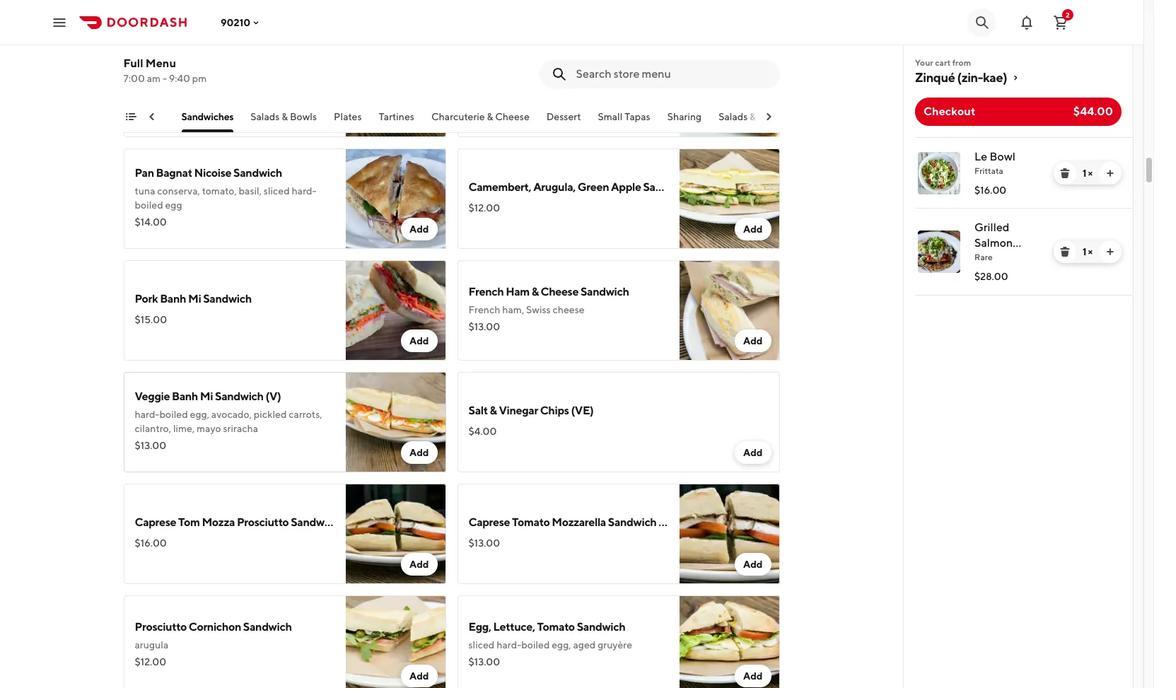 Task type: locate. For each thing, give the bounding box(es) containing it.
1 vertical spatial prosciutto
[[135, 621, 187, 634]]

cheese up cheese
[[541, 285, 579, 299]]

tapas
[[625, 111, 651, 122]]

1 right (gf)
[[1083, 246, 1087, 258]]

1 down $44.00
[[1083, 168, 1087, 179]]

add button for pan bagnat nicoise sandwich
[[401, 218, 438, 241]]

-
[[163, 73, 167, 84]]

1 horizontal spatial $16.00
[[975, 185, 1007, 196]]

sandwich inside pan bagnat nicoise sandwich tuna conserva, tomato, basil, sliced hard- boiled egg $14.00
[[234, 166, 282, 180]]

prosciutto right mozza
[[237, 516, 289, 529]]

prosciutto
[[237, 516, 289, 529], [135, 621, 187, 634]]

2 salads & bowls button from the left
[[719, 110, 786, 132]]

1 horizontal spatial hard-
[[292, 185, 317, 197]]

0 horizontal spatial $12.00
[[135, 657, 166, 668]]

tomato inside egg, lettuce, tomato sandwich sliced hard-boiled egg, aged gruyère $13.00
[[537, 621, 575, 634]]

salads left scroll menu navigation right image
[[719, 111, 748, 122]]

1 ×
[[1083, 168, 1093, 179], [1083, 246, 1093, 258]]

add for veggie banh mi sandwich (v)
[[410, 447, 429, 459]]

salads & bowls button left plates button at left
[[251, 110, 317, 132]]

chips
[[540, 404, 569, 418]]

swiss
[[527, 304, 551, 316]]

small
[[598, 111, 623, 122]]

zinqué (zin-kae) link
[[916, 69, 1122, 86]]

& right charcuterie
[[487, 111, 494, 122]]

basil,
[[239, 185, 262, 197]]

boiled inside veggie banh mi sandwich (v) hard-boiled egg, avocado, pickled carrots, cilantro, lime, mayo sriracha $13.00
[[160, 409, 188, 420]]

1 french from the top
[[469, 285, 504, 299]]

egg
[[165, 200, 182, 211]]

boiled down tuna
[[135, 200, 163, 211]]

1 horizontal spatial cheese
[[541, 285, 579, 299]]

veggie banh mi sandwich (v) image
[[346, 372, 446, 473]]

cheese inside charcuterie & cheese button
[[496, 111, 530, 122]]

egg, for mi
[[190, 409, 209, 420]]

1 vertical spatial banh
[[172, 390, 198, 403]]

small tapas button
[[598, 110, 651, 132]]

2 1 × from the top
[[1083, 246, 1093, 258]]

boiled down lettuce, at the left of page
[[522, 640, 550, 651]]

2 add one to cart image from the top
[[1105, 246, 1117, 258]]

0 vertical spatial sliced
[[264, 185, 290, 197]]

mi
[[188, 292, 201, 306], [200, 390, 213, 403]]

cheese
[[496, 111, 530, 122], [541, 285, 579, 299]]

salads
[[251, 111, 280, 122], [719, 111, 748, 122]]

$13.00
[[469, 321, 500, 333], [135, 440, 166, 451], [469, 538, 500, 549], [469, 657, 500, 668]]

0 vertical spatial french
[[469, 285, 504, 299]]

add for pork banh mi sandwich
[[410, 335, 429, 347]]

prosciutto up arugula on the left of the page
[[135, 621, 187, 634]]

tom
[[178, 516, 200, 529]]

2 remove item from cart image from the top
[[1060, 246, 1071, 258]]

cheese down the 'camembert'
[[496, 111, 530, 122]]

0 vertical spatial cheese
[[496, 111, 530, 122]]

banh
[[160, 292, 186, 306], [172, 390, 198, 403]]

banh for veggie
[[172, 390, 198, 403]]

1 horizontal spatial bowls
[[759, 111, 786, 122]]

1 horizontal spatial salads & bowls
[[719, 111, 786, 122]]

add for caprese tom mozza prosciutto sandwich
[[410, 559, 429, 570]]

pork
[[135, 292, 158, 306]]

1 horizontal spatial sliced
[[469, 640, 495, 651]]

2 1 from the top
[[1083, 246, 1087, 258]]

1 horizontal spatial salads
[[719, 111, 748, 122]]

2 salads & bowls from the left
[[719, 111, 786, 122]]

2 caprese from the left
[[469, 516, 510, 529]]

veggie
[[135, 390, 170, 403]]

kae)
[[984, 70, 1008, 85]]

remove item from cart image
[[1060, 168, 1071, 179], [1060, 246, 1071, 258]]

arugula
[[135, 640, 169, 651]]

1 add one to cart image from the top
[[1105, 168, 1117, 179]]

banh up lime,
[[172, 390, 198, 403]]

egg, left aged
[[552, 640, 572, 651]]

caprese tom mozza prosciutto sandwich image
[[346, 484, 446, 585]]

0 vertical spatial $12.00
[[469, 202, 500, 214]]

egg, for tomato
[[552, 640, 572, 651]]

1 vertical spatial egg,
[[552, 640, 572, 651]]

hard- down lettuce, at the left of page
[[497, 640, 522, 651]]

prosciutto cornichon sandwich image
[[346, 596, 446, 689]]

0 horizontal spatial salads
[[251, 111, 280, 122]]

salads & bowls button
[[251, 110, 317, 132], [719, 110, 786, 132]]

1 vertical spatial remove item from cart image
[[1060, 246, 1071, 258]]

Item Search search field
[[576, 67, 769, 82]]

le bowl image
[[919, 152, 961, 195]]

& right salt
[[490, 404, 497, 418]]

mi for pork
[[188, 292, 201, 306]]

0 vertical spatial 1
[[1083, 168, 1087, 179]]

0 vertical spatial remove item from cart image
[[1060, 168, 1071, 179]]

× for grilled salmon plate (gf)
[[1089, 246, 1093, 258]]

$15.00
[[135, 314, 167, 326]]

hard- for egg, lettuce, tomato sandwich
[[497, 640, 522, 651]]

1 vertical spatial sliced
[[469, 640, 495, 651]]

1 salads from the left
[[251, 111, 280, 122]]

carrots,
[[289, 409, 322, 420]]

boiled inside egg, lettuce, tomato sandwich sliced hard-boiled egg, aged gruyère $13.00
[[522, 640, 550, 651]]

salads right sandwiches
[[251, 111, 280, 122]]

tomato,
[[202, 185, 237, 197]]

90210
[[221, 17, 251, 28]]

camembert, arugula, green apple sandwich (v)
[[469, 180, 710, 194]]

apple camembert panini image
[[680, 37, 780, 137]]

cart
[[936, 57, 951, 68]]

0 vertical spatial banh
[[160, 292, 186, 306]]

bowls
[[290, 111, 317, 122], [759, 111, 786, 122]]

0 horizontal spatial $16.00
[[135, 538, 167, 549]]

$12.00
[[469, 202, 500, 214], [135, 657, 166, 668]]

add one to cart image for le bowl
[[1105, 168, 1117, 179]]

0 horizontal spatial egg,
[[190, 409, 209, 420]]

egg,
[[469, 621, 492, 634]]

(v) for caprese tomato mozzarella sandwich (v)
[[659, 516, 675, 529]]

$28.00
[[975, 271, 1009, 282]]

1 vertical spatial $12.00
[[135, 657, 166, 668]]

scroll menu navigation left image
[[146, 111, 157, 122]]

2 vertical spatial tomato
[[537, 621, 575, 634]]

(v) for tomato aged comte sandwich (v)
[[291, 69, 306, 82]]

hard-
[[292, 185, 317, 197], [135, 409, 160, 420], [497, 640, 522, 651]]

lime,
[[173, 423, 195, 435]]

sharing
[[668, 111, 702, 122]]

9:40
[[169, 73, 190, 84]]

0 vertical spatial prosciutto
[[237, 516, 289, 529]]

0 horizontal spatial cheese
[[496, 111, 530, 122]]

1 vertical spatial mi
[[200, 390, 213, 403]]

0 horizontal spatial salads & bowls
[[251, 111, 317, 122]]

french
[[469, 285, 504, 299], [469, 304, 501, 316]]

full
[[123, 57, 143, 70]]

$12.00 down arugula on the left of the page
[[135, 657, 166, 668]]

cheese inside "french ham & cheese sandwich french ham, swiss cheese $13.00"
[[541, 285, 579, 299]]

sliced inside pan bagnat nicoise sandwich tuna conserva, tomato, basil, sliced hard- boiled egg $14.00
[[264, 185, 290, 197]]

& right ham at the left
[[532, 285, 539, 299]]

apple up charcuterie & cheese
[[469, 69, 499, 82]]

boiled up lime,
[[160, 409, 188, 420]]

1 vertical spatial boiled
[[160, 409, 188, 420]]

1 horizontal spatial apple
[[611, 180, 642, 194]]

0 horizontal spatial caprese
[[135, 516, 176, 529]]

1 × for grilled salmon plate (gf)
[[1083, 246, 1093, 258]]

add button for caprese tom mozza prosciutto sandwich
[[401, 553, 438, 576]]

(zin-
[[958, 70, 984, 85]]

2 horizontal spatial hard-
[[497, 640, 522, 651]]

add button for french ham & cheese sandwich
[[735, 330, 772, 352]]

0 vertical spatial $16.00
[[975, 185, 1007, 196]]

french left ham at the left
[[469, 285, 504, 299]]

0 vertical spatial hard-
[[292, 185, 317, 197]]

0 horizontal spatial prosciutto
[[135, 621, 187, 634]]

& left plates
[[282, 111, 288, 122]]

1 vertical spatial 1
[[1083, 246, 1087, 258]]

hard- inside egg, lettuce, tomato sandwich sliced hard-boiled egg, aged gruyère $13.00
[[497, 640, 522, 651]]

zinqué (zin-kae)
[[916, 70, 1008, 85]]

tartines button
[[379, 110, 415, 132]]

salads & bowls left plates
[[251, 111, 317, 122]]

1 vertical spatial french
[[469, 304, 501, 316]]

grilled salmon plate (gf) image
[[919, 231, 961, 273]]

(ve)
[[571, 404, 594, 418]]

apple right green
[[611, 180, 642, 194]]

2 vertical spatial boiled
[[522, 640, 550, 651]]

0 vertical spatial add one to cart image
[[1105, 168, 1117, 179]]

mozza
[[202, 516, 235, 529]]

from
[[953, 57, 972, 68]]

egg, up mayo
[[190, 409, 209, 420]]

mayo
[[197, 423, 221, 435]]

0 horizontal spatial hard-
[[135, 409, 160, 420]]

add for egg, lettuce, tomato sandwich
[[744, 671, 763, 682]]

salt
[[469, 404, 488, 418]]

$12.00 inside the prosciutto cornichon sandwich arugula $12.00
[[135, 657, 166, 668]]

banh right 'pork' on the left of page
[[160, 292, 186, 306]]

1 horizontal spatial egg,
[[552, 640, 572, 651]]

sriracha
[[223, 423, 258, 435]]

hard- up cilantro,
[[135, 409, 160, 420]]

2 bowls from the left
[[759, 111, 786, 122]]

sliced right basil,
[[264, 185, 290, 197]]

le bowl frittata
[[975, 150, 1016, 176]]

1 for grilled salmon plate (gf)
[[1083, 246, 1087, 258]]

egg, inside veggie banh mi sandwich (v) hard-boiled egg, avocado, pickled carrots, cilantro, lime, mayo sriracha $13.00
[[190, 409, 209, 420]]

1 vertical spatial cheese
[[541, 285, 579, 299]]

2 vertical spatial hard-
[[497, 640, 522, 651]]

0 vertical spatial boiled
[[135, 200, 163, 211]]

0 horizontal spatial sliced
[[264, 185, 290, 197]]

add
[[410, 112, 429, 123], [744, 112, 763, 123], [410, 224, 429, 235], [744, 224, 763, 235], [410, 335, 429, 347], [744, 335, 763, 347], [410, 447, 429, 459], [744, 447, 763, 459], [410, 559, 429, 570], [744, 559, 763, 570], [410, 671, 429, 682], [744, 671, 763, 682]]

(v) inside veggie banh mi sandwich (v) hard-boiled egg, avocado, pickled carrots, cilantro, lime, mayo sriracha $13.00
[[266, 390, 281, 403]]

0 vertical spatial mi
[[188, 292, 201, 306]]

add for camembert, arugula, green apple sandwich (v)
[[744, 224, 763, 235]]

1 horizontal spatial caprese
[[469, 516, 510, 529]]

sliced
[[264, 185, 290, 197], [469, 640, 495, 651]]

0 vertical spatial 1 ×
[[1083, 168, 1093, 179]]

french left "ham,"
[[469, 304, 501, 316]]

$13.00 inside "french ham & cheese sandwich french ham, swiss cheese $13.00"
[[469, 321, 500, 333]]

1 vertical spatial ×
[[1089, 246, 1093, 258]]

&
[[282, 111, 288, 122], [487, 111, 494, 122], [750, 111, 757, 122], [532, 285, 539, 299], [490, 404, 497, 418]]

add one to cart image for grilled salmon plate (gf)
[[1105, 246, 1117, 258]]

1 vertical spatial hard-
[[135, 409, 160, 420]]

avocado,
[[211, 409, 252, 420]]

egg, lettuce, tomato sandwich image
[[680, 596, 780, 689]]

1 1 × from the top
[[1083, 168, 1093, 179]]

0 vertical spatial egg,
[[190, 409, 209, 420]]

caprese
[[135, 516, 176, 529], [469, 516, 510, 529]]

1 bowls from the left
[[290, 111, 317, 122]]

1 remove item from cart image from the top
[[1060, 168, 1071, 179]]

2 × from the top
[[1089, 246, 1093, 258]]

aged
[[175, 69, 202, 82]]

hard- right basil,
[[292, 185, 317, 197]]

hard- inside veggie banh mi sandwich (v) hard-boiled egg, avocado, pickled carrots, cilantro, lime, mayo sriracha $13.00
[[135, 409, 160, 420]]

mi up avocado,
[[200, 390, 213, 403]]

boiled
[[135, 200, 163, 211], [160, 409, 188, 420], [522, 640, 550, 651]]

add button
[[401, 106, 438, 129], [735, 106, 772, 129], [401, 218, 438, 241], [735, 218, 772, 241], [401, 330, 438, 352], [735, 330, 772, 352], [401, 442, 438, 464], [735, 442, 772, 464], [401, 553, 438, 576], [735, 553, 772, 576], [401, 665, 438, 688], [735, 665, 772, 688]]

salads & bowls
[[251, 111, 317, 122], [719, 111, 786, 122]]

banh inside veggie banh mi sandwich (v) hard-boiled egg, avocado, pickled carrots, cilantro, lime, mayo sriracha $13.00
[[172, 390, 198, 403]]

french ham & cheese sandwich image
[[680, 260, 780, 361]]

egg,
[[190, 409, 209, 420], [552, 640, 572, 651]]

1 vertical spatial add one to cart image
[[1105, 246, 1117, 258]]

mi for veggie
[[200, 390, 213, 403]]

$12.00 down camembert,
[[469, 202, 500, 214]]

add for prosciutto cornichon sandwich
[[410, 671, 429, 682]]

1 vertical spatial 1 ×
[[1083, 246, 1093, 258]]

$16.00
[[975, 185, 1007, 196], [135, 538, 167, 549]]

0 horizontal spatial apple
[[469, 69, 499, 82]]

1 caprese from the left
[[135, 516, 176, 529]]

breakfast
[[80, 111, 123, 122]]

1 1 from the top
[[1083, 168, 1087, 179]]

veggie banh mi sandwich (v) hard-boiled egg, avocado, pickled carrots, cilantro, lime, mayo sriracha $13.00
[[135, 390, 322, 451]]

1
[[1083, 168, 1087, 179], [1083, 246, 1087, 258]]

×
[[1089, 168, 1093, 179], [1089, 246, 1093, 258]]

sandwich inside the prosciutto cornichon sandwich arugula $12.00
[[243, 621, 292, 634]]

prosciutto cornichon sandwich arugula $12.00
[[135, 621, 292, 668]]

grilled
[[975, 221, 1010, 234]]

1 horizontal spatial salads & bowls button
[[719, 110, 786, 132]]

mi inside veggie banh mi sandwich (v) hard-boiled egg, avocado, pickled carrots, cilantro, lime, mayo sriracha $13.00
[[200, 390, 213, 403]]

salads & bowls button right "sharing" button
[[719, 110, 786, 132]]

sliced down egg,
[[469, 640, 495, 651]]

1 × from the top
[[1089, 168, 1093, 179]]

ham,
[[503, 304, 525, 316]]

salads & bowls right sharing
[[719, 111, 786, 122]]

egg, inside egg, lettuce, tomato sandwich sliced hard-boiled egg, aged gruyère $13.00
[[552, 640, 572, 651]]

0 vertical spatial ×
[[1089, 168, 1093, 179]]

camembert, arugula, green apple sandwich (v) image
[[680, 149, 780, 249]]

0 horizontal spatial bowls
[[290, 111, 317, 122]]

boiled for veggie banh mi sandwich (v)
[[160, 409, 188, 420]]

1 × for le bowl
[[1083, 168, 1093, 179]]

full menu 7:00 am - 9:40 pm
[[123, 57, 207, 84]]

remove item from cart image for le bowl
[[1060, 168, 1071, 179]]

charcuterie
[[432, 111, 485, 122]]

mi right 'pork' on the left of page
[[188, 292, 201, 306]]

0 horizontal spatial salads & bowls button
[[251, 110, 317, 132]]

(v)
[[291, 69, 306, 82], [694, 180, 710, 194], [266, 390, 281, 403], [659, 516, 675, 529]]

add one to cart image
[[1105, 168, 1117, 179], [1105, 246, 1117, 258]]

breakfast / brunch
[[80, 111, 165, 122]]

list
[[904, 137, 1134, 296]]

pork banh mi sandwich image
[[346, 260, 446, 361]]



Task type: vqa. For each thing, say whether or not it's contained in the screenshot.
Salads & Bowls
yes



Task type: describe. For each thing, give the bounding box(es) containing it.
gruyère
[[598, 640, 633, 651]]

$44.00
[[1074, 105, 1114, 118]]

cheese
[[553, 304, 585, 316]]

your cart from
[[916, 57, 972, 68]]

caprese tom mozza prosciutto sandwich
[[135, 516, 340, 529]]

add button for caprese tomato mozzarella sandwich (v)
[[735, 553, 772, 576]]

le
[[975, 150, 988, 163]]

pickled
[[254, 409, 287, 420]]

sharing button
[[668, 110, 702, 132]]

nicoise
[[194, 166, 232, 180]]

add for pan bagnat nicoise sandwich
[[410, 224, 429, 235]]

tartines
[[379, 111, 415, 122]]

0 vertical spatial apple
[[469, 69, 499, 82]]

× for le bowl
[[1089, 168, 1093, 179]]

charcuterie & cheese
[[432, 111, 530, 122]]

show menu categories image
[[125, 111, 136, 122]]

egg, lettuce, tomato sandwich sliced hard-boiled egg, aged gruyère $13.00
[[469, 621, 633, 668]]

remove item from cart image for grilled salmon plate (gf)
[[1060, 246, 1071, 258]]

pm
[[192, 73, 207, 84]]

frittata
[[975, 166, 1004, 176]]

90210 button
[[221, 17, 262, 28]]

brunch
[[132, 111, 165, 122]]

aged
[[574, 640, 596, 651]]

comte
[[204, 69, 238, 82]]

hard- for veggie banh mi sandwich (v)
[[135, 409, 160, 420]]

bagnat
[[156, 166, 192, 180]]

pan bagnat nicoise sandwich image
[[346, 149, 446, 249]]

bowl
[[990, 150, 1016, 163]]

/
[[125, 111, 130, 122]]

menu
[[146, 57, 176, 70]]

cornichon
[[189, 621, 241, 634]]

prosciutto inside the prosciutto cornichon sandwich arugula $12.00
[[135, 621, 187, 634]]

mozzarella
[[552, 516, 606, 529]]

7:00
[[123, 73, 145, 84]]

add button for pork banh mi sandwich
[[401, 330, 438, 352]]

arugula,
[[534, 180, 576, 194]]

1 vertical spatial $16.00
[[135, 538, 167, 549]]

& inside button
[[487, 111, 494, 122]]

2
[[1067, 10, 1071, 19]]

salt & vinegar chips (ve)
[[469, 404, 594, 418]]

2 button
[[1047, 8, 1076, 36]]

plates button
[[334, 110, 362, 132]]

camembert,
[[469, 180, 532, 194]]

tomato aged comte sandwich (v) image
[[346, 37, 446, 137]]

dessert
[[547, 111, 581, 122]]

$13.00 inside egg, lettuce, tomato sandwich sliced hard-boiled egg, aged gruyère $13.00
[[469, 657, 500, 668]]

sandwiches
[[182, 111, 234, 122]]

1 salads & bowls button from the left
[[251, 110, 317, 132]]

tomato aged comte sandwich (v)
[[135, 69, 306, 82]]

lettuce,
[[494, 621, 535, 634]]

$13.00 inside veggie banh mi sandwich (v) hard-boiled egg, avocado, pickled carrots, cilantro, lime, mayo sriracha $13.00
[[135, 440, 166, 451]]

pan bagnat nicoise sandwich tuna conserva, tomato, basil, sliced hard- boiled egg $14.00
[[135, 166, 317, 228]]

0 vertical spatial tomato
[[135, 69, 173, 82]]

(v) for veggie banh mi sandwich (v) hard-boiled egg, avocado, pickled carrots, cilantro, lime, mayo sriracha $13.00
[[266, 390, 281, 403]]

conserva,
[[157, 185, 200, 197]]

add for caprese tomato mozzarella sandwich (v)
[[744, 559, 763, 570]]

2 french from the top
[[469, 304, 501, 316]]

1 for le bowl
[[1083, 168, 1087, 179]]

1 horizontal spatial $12.00
[[469, 202, 500, 214]]

sliced inside egg, lettuce, tomato sandwich sliced hard-boiled egg, aged gruyère $13.00
[[469, 640, 495, 651]]

charcuterie & cheese button
[[432, 110, 530, 132]]

dessert button
[[547, 110, 581, 132]]

1 salads & bowls from the left
[[251, 111, 317, 122]]

open menu image
[[51, 14, 68, 31]]

caprese tomato mozzarella sandwich (v)
[[469, 516, 675, 529]]

small tapas
[[598, 111, 651, 122]]

add button for prosciutto cornichon sandwich
[[401, 665, 438, 688]]

green
[[578, 180, 609, 194]]

apple camembert panini
[[469, 69, 595, 82]]

add button for camembert, arugula, green apple sandwich (v)
[[735, 218, 772, 241]]

scroll menu navigation right image
[[763, 111, 775, 122]]

$4.00
[[469, 426, 497, 437]]

panini
[[563, 69, 595, 82]]

am
[[147, 73, 161, 84]]

zinqué
[[916, 70, 956, 85]]

sandwich inside "french ham & cheese sandwich french ham, swiss cheese $13.00"
[[581, 285, 630, 299]]

camembert
[[501, 69, 561, 82]]

1 vertical spatial apple
[[611, 180, 642, 194]]

cilantro,
[[135, 423, 171, 435]]

your
[[916, 57, 934, 68]]

caprese for caprese tomato mozzarella sandwich (v)
[[469, 516, 510, 529]]

add button for veggie banh mi sandwich (v)
[[401, 442, 438, 464]]

notification bell image
[[1019, 14, 1036, 31]]

boiled inside pan bagnat nicoise sandwich tuna conserva, tomato, basil, sliced hard- boiled egg $14.00
[[135, 200, 163, 211]]

(gf)
[[1004, 252, 1028, 265]]

vinegar
[[499, 404, 538, 418]]

add button for egg, lettuce, tomato sandwich
[[735, 665, 772, 688]]

pan
[[135, 166, 154, 180]]

french ham & cheese sandwich french ham, swiss cheese $13.00
[[469, 285, 630, 333]]

banh for pork
[[160, 292, 186, 306]]

add for french ham & cheese sandwich
[[744, 335, 763, 347]]

2 items, open order cart image
[[1053, 14, 1070, 31]]

sandwich inside egg, lettuce, tomato sandwich sliced hard-boiled egg, aged gruyère $13.00
[[577, 621, 626, 634]]

breakfast / brunch button
[[80, 110, 165, 132]]

salmon
[[975, 236, 1014, 250]]

1 horizontal spatial prosciutto
[[237, 516, 289, 529]]

2 salads from the left
[[719, 111, 748, 122]]

1 vertical spatial tomato
[[512, 516, 550, 529]]

hard- inside pan bagnat nicoise sandwich tuna conserva, tomato, basil, sliced hard- boiled egg $14.00
[[292, 185, 317, 197]]

caprese tomato mozzarella sandwich (v) image
[[680, 484, 780, 585]]

caprese for caprese tom mozza prosciutto sandwich
[[135, 516, 176, 529]]

& inside "french ham & cheese sandwich french ham, swiss cheese $13.00"
[[532, 285, 539, 299]]

plates
[[334, 111, 362, 122]]

& left scroll menu navigation right image
[[750, 111, 757, 122]]

checkout
[[924, 105, 976, 118]]

boiled for egg, lettuce, tomato sandwich
[[522, 640, 550, 651]]

list containing le bowl
[[904, 137, 1134, 296]]

grilled salmon plate (gf)
[[975, 221, 1028, 265]]

pork banh mi sandwich
[[135, 292, 252, 306]]

plate
[[975, 252, 1002, 265]]

rare
[[975, 252, 993, 263]]

tuna
[[135, 185, 155, 197]]

sandwich inside veggie banh mi sandwich (v) hard-boiled egg, avocado, pickled carrots, cilantro, lime, mayo sriracha $13.00
[[215, 390, 264, 403]]



